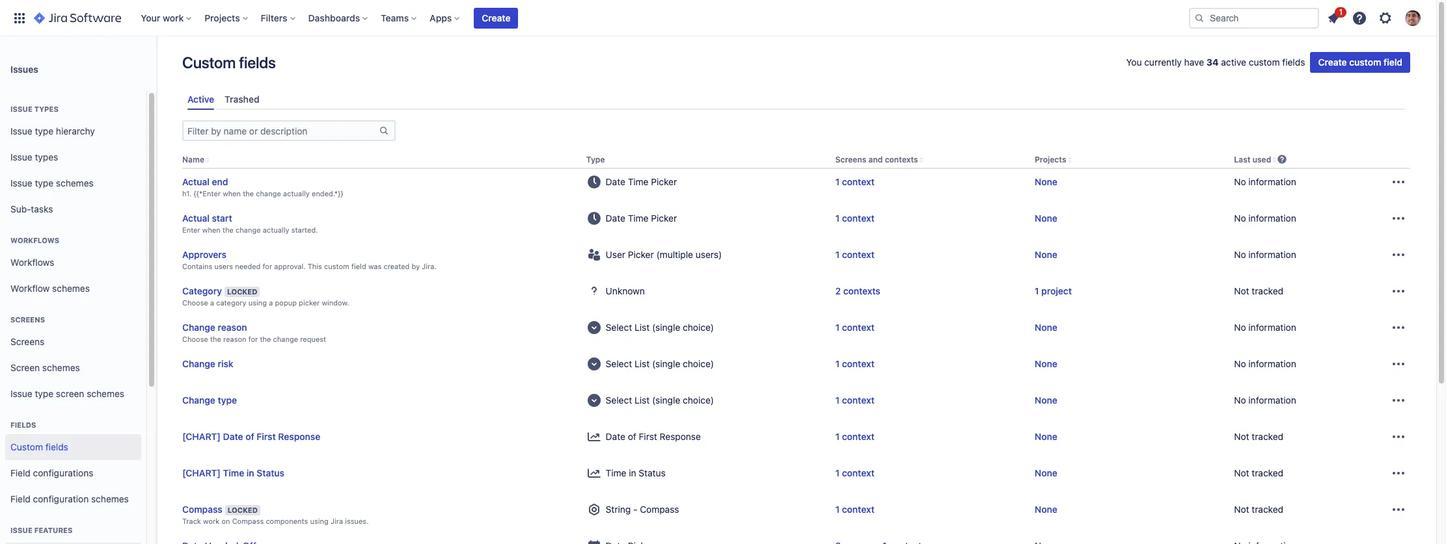 Task type: describe. For each thing, give the bounding box(es) containing it.
0 vertical spatial screens
[[835, 155, 866, 165]]

1 select list (single choice) from the top
[[606, 322, 714, 333]]

types
[[34, 105, 58, 113]]

1 none button from the top
[[1035, 176, 1057, 189]]

when inside "actual end h1. {{*enter when the change actually ended.*}}"
[[223, 190, 241, 198]]

status inside button
[[257, 468, 284, 479]]

issue type screen schemes
[[10, 388, 124, 399]]

{{*enter
[[194, 190, 221, 198]]

date for first none button
[[606, 177, 625, 188]]

1 inside banner
[[1339, 7, 1343, 17]]

1 (single from the top
[[652, 322, 680, 333]]

context for 1 context button for second none button from the bottom
[[842, 468, 874, 479]]

needed
[[235, 262, 261, 271]]

was
[[368, 262, 382, 271]]

no for actual start
[[1234, 213, 1246, 224]]

dashboards button
[[304, 7, 373, 28]]

not for status
[[1234, 468, 1249, 479]]

context for 1 context button for 7th none button from the top
[[842, 432, 874, 443]]

1 for 7th none button from the top
[[835, 432, 840, 443]]

settings image
[[1378, 10, 1393, 26]]

1 project
[[1035, 286, 1072, 297]]

34
[[1207, 57, 1219, 68]]

1 context button for 7th none button from the top
[[835, 431, 874, 444]]

1 choice) from the top
[[683, 322, 714, 333]]

date of first response
[[606, 432, 701, 443]]

(single for change type
[[652, 395, 680, 406]]

actual start enter when the change actually started.
[[182, 213, 318, 235]]

this
[[308, 262, 322, 271]]

select for risk
[[606, 359, 632, 370]]

issue types
[[10, 151, 58, 162]]

user
[[606, 249, 625, 261]]

picker for actual start
[[651, 213, 677, 224]]

you
[[1126, 57, 1142, 68]]

1 context button for 6th none button from the top of the page
[[835, 395, 874, 408]]

no information for change reason
[[1234, 322, 1296, 333]]

issue for issue features
[[10, 527, 32, 535]]

components
[[266, 518, 308, 526]]

in inside button
[[247, 468, 254, 479]]

category locked choose a category using a popup picker window.
[[182, 286, 349, 307]]

your
[[141, 12, 160, 23]]

jira
[[331, 518, 343, 526]]

the down category locked choose a category using a popup picker window.
[[260, 335, 271, 344]]

5 information from the top
[[1249, 359, 1296, 370]]

tracked for status
[[1252, 468, 1284, 479]]

field configurations link
[[5, 461, 141, 487]]

change risk
[[182, 359, 233, 370]]

using inside category locked choose a category using a popup picker window.
[[248, 299, 267, 307]]

end
[[212, 177, 228, 188]]

[chart] date of first response button
[[182, 431, 320, 444]]

issue for issue types
[[10, 151, 32, 162]]

approvers button
[[182, 249, 227, 262]]

type
[[586, 155, 605, 165]]

7 none button from the top
[[1035, 431, 1057, 444]]

1 tracked from the top
[[1252, 286, 1284, 297]]

picker
[[299, 299, 320, 307]]

workflows for workflows group
[[10, 236, 59, 245]]

1 horizontal spatial custom
[[1249, 57, 1280, 68]]

6 none button from the top
[[1035, 395, 1057, 408]]

the most recent date this field was edited on any issue image
[[1277, 154, 1288, 165]]

create button
[[474, 7, 518, 28]]

-
[[633, 505, 637, 516]]

none for 1st none button from the bottom of the page
[[1035, 505, 1057, 516]]

sidebar navigation image
[[142, 52, 171, 78]]

fields inside group
[[45, 442, 68, 453]]

compass locked track work on compass components using jira issues.
[[182, 505, 369, 526]]

Filter by name or description text field
[[184, 122, 379, 140]]

track
[[182, 518, 201, 526]]

1 context for second none button from the bottom
[[835, 468, 874, 479]]

field configuration schemes link
[[5, 487, 141, 513]]

1 context for 6th none button from the top of the page
[[835, 395, 874, 406]]

picker for actual end
[[651, 177, 677, 188]]

tracked for compass
[[1252, 505, 1284, 516]]

date for 8th none button from the bottom of the page
[[606, 213, 625, 224]]

no information for actual end
[[1234, 177, 1296, 188]]

name
[[182, 155, 204, 165]]

1 context button for 1st none button from the bottom of the page
[[835, 504, 874, 517]]

1 inside button
[[1035, 286, 1039, 297]]

sub-tasks
[[10, 203, 53, 215]]

screens group
[[5, 302, 141, 411]]

6 no information from the top
[[1234, 395, 1296, 406]]

type inside button
[[218, 395, 237, 406]]

your profile and settings image
[[1405, 10, 1421, 26]]

1 not from the top
[[1234, 286, 1249, 297]]

category button
[[182, 285, 222, 298]]

sub-
[[10, 203, 31, 215]]

none for 8th none button from the bottom of the page
[[1035, 213, 1057, 224]]

information for approvers
[[1249, 249, 1296, 261]]

1 context button for seventh none button from the bottom of the page
[[835, 249, 874, 262]]

more image for locked
[[1391, 503, 1406, 518]]

change inside change reason choose the reason for the change request
[[273, 335, 298, 344]]

have
[[1184, 57, 1204, 68]]

issue features
[[10, 527, 73, 535]]

teams button
[[377, 7, 422, 28]]

contains
[[182, 262, 212, 271]]

1 select from the top
[[606, 322, 632, 333]]

actual end h1. {{*enter when the change actually ended.*}}
[[182, 177, 343, 198]]

none for seventh none button from the bottom of the page
[[1035, 249, 1057, 261]]

fields
[[10, 421, 36, 430]]

screens for the screens group
[[10, 316, 45, 324]]

2 a from the left
[[269, 299, 273, 307]]

schemes inside field configuration schemes link
[[91, 494, 129, 505]]

2 first from the left
[[639, 432, 657, 443]]

1 context button for 8th none button from the bottom of the page
[[835, 212, 874, 225]]

1 for second none button from the bottom
[[835, 468, 840, 479]]

1 for seventh none button from the bottom of the page
[[835, 249, 840, 261]]

0 vertical spatial contexts
[[885, 155, 918, 165]]

started.
[[291, 226, 318, 235]]

start
[[212, 213, 232, 224]]

context for 1 context button associated with 5th none button from the top of the page
[[842, 359, 874, 370]]

none for first none button
[[1035, 177, 1057, 188]]

1 horizontal spatial fields
[[239, 53, 276, 72]]

2 none button from the top
[[1035, 212, 1057, 225]]

actual end button
[[182, 176, 228, 189]]

issue type hierarchy
[[10, 125, 95, 136]]

2 horizontal spatial compass
[[640, 505, 679, 516]]

choose for category
[[182, 299, 208, 307]]

workflows for workflows link
[[10, 257, 54, 268]]

screen schemes link
[[5, 355, 141, 381]]

2 contexts button
[[835, 285, 880, 298]]

[chart] date of first response
[[182, 432, 320, 443]]

projects button
[[1035, 155, 1066, 165]]

0 horizontal spatial compass
[[182, 505, 222, 516]]

5 no from the top
[[1234, 359, 1246, 370]]

create for create
[[482, 12, 511, 23]]

actual for actual end
[[182, 177, 210, 188]]

not tracked for compass
[[1234, 505, 1284, 516]]

approvers contains users needed for approval. this custom field was created by jira.
[[182, 249, 437, 271]]

2 contexts
[[835, 286, 880, 297]]

field configurations
[[10, 468, 93, 479]]

the down change reason button
[[210, 335, 221, 344]]

create for create custom field
[[1318, 57, 1347, 68]]

more image for end
[[1391, 175, 1406, 190]]

1 horizontal spatial custom
[[182, 53, 236, 72]]

2 status from the left
[[639, 468, 666, 479]]

hierarchy
[[56, 125, 95, 136]]

help image
[[1352, 10, 1367, 26]]

8 none button from the top
[[1035, 468, 1057, 481]]

currently
[[1144, 57, 1182, 68]]

more image for reason
[[1391, 320, 1406, 336]]

issues
[[10, 63, 38, 75]]

features
[[34, 527, 73, 535]]

time in status
[[606, 468, 666, 479]]

1 project button
[[1035, 285, 1072, 298]]

issue type hierarchy link
[[5, 118, 141, 144]]

configuration
[[33, 494, 89, 505]]

field inside button
[[1384, 57, 1403, 68]]

change inside actual start enter when the change actually started.
[[236, 226, 261, 235]]

issue for issue type screen schemes
[[10, 388, 32, 399]]

workflows link
[[5, 250, 141, 276]]

custom inside approvers contains users needed for approval. this custom field was created by jira.
[[324, 262, 349, 271]]

h1.
[[182, 190, 192, 198]]

1 not tracked from the top
[[1234, 286, 1284, 297]]

last used
[[1234, 155, 1271, 165]]

jira.
[[422, 262, 437, 271]]

1 context button for 5th none button from the top of the page
[[835, 358, 874, 371]]

filters
[[261, 12, 287, 23]]

approvers
[[182, 249, 227, 261]]

2 of from the left
[[628, 432, 636, 443]]

project
[[1041, 286, 1072, 297]]

[chart] for [chart] date of first response
[[182, 432, 221, 443]]

last
[[1234, 155, 1251, 165]]

you currently have 34 active custom fields
[[1126, 57, 1305, 68]]

6 no from the top
[[1234, 395, 1246, 406]]

1 list from the top
[[635, 322, 650, 333]]

more image for start
[[1391, 211, 1406, 227]]

1 context button for first none button
[[835, 176, 874, 189]]

screens and contexts button
[[835, 155, 918, 165]]

1 context button for second none button from the bottom
[[835, 468, 874, 481]]

issue types group
[[5, 91, 141, 226]]

1 horizontal spatial custom fields
[[182, 53, 276, 72]]

4 none button from the top
[[1035, 322, 1057, 335]]

1 horizontal spatial compass
[[232, 518, 264, 526]]

string
[[606, 505, 631, 516]]

workflow schemes
[[10, 283, 90, 294]]

more image for (single
[[1391, 357, 1406, 372]]

teams
[[381, 12, 409, 23]]

used
[[1253, 155, 1271, 165]]

change reason button
[[182, 322, 247, 335]]

2 response from the left
[[660, 432, 701, 443]]

select list (single choice) for change type
[[606, 395, 714, 406]]

Search field
[[1189, 7, 1319, 28]]

0 vertical spatial reason
[[218, 322, 247, 333]]

no for approvers
[[1234, 249, 1246, 261]]

1 more image from the top
[[1391, 284, 1406, 300]]

screens and contexts
[[835, 155, 918, 165]]

1 context for 8th none button from the bottom of the page
[[835, 213, 874, 224]]

custom inside fields group
[[10, 442, 43, 453]]

projects for projects button
[[1035, 155, 1066, 165]]

not tracked for first
[[1234, 432, 1284, 443]]



Task type: vqa. For each thing, say whether or not it's contained in the screenshot.


Task type: locate. For each thing, give the bounding box(es) containing it.
actual up h1. at left
[[182, 177, 210, 188]]

4 context from the top
[[842, 322, 874, 333]]

1 vertical spatial workflows
[[10, 257, 54, 268]]

fields down search field
[[1282, 57, 1305, 68]]

2 locked from the top
[[228, 507, 258, 515]]

1 context for 5th none button from the top of the page
[[835, 359, 874, 370]]

4 1 context button from the top
[[835, 322, 874, 335]]

actual up enter
[[182, 213, 210, 224]]

4 more image from the top
[[1391, 320, 1406, 336]]

0 horizontal spatial of
[[246, 432, 254, 443]]

custom right this
[[324, 262, 349, 271]]

create custom field button
[[1310, 52, 1410, 73]]

actually left the started.
[[263, 226, 289, 235]]

status down "[chart] date of first response" button
[[257, 468, 284, 479]]

9 context from the top
[[842, 505, 874, 516]]

issue for issue type schemes
[[10, 177, 32, 188]]

7 none from the top
[[1035, 432, 1057, 443]]

screens up screen
[[10, 336, 44, 347]]

2 in from the left
[[629, 468, 636, 479]]

change up actual start enter when the change actually started. at the top left of page
[[256, 190, 281, 198]]

projects inside popup button
[[205, 12, 240, 23]]

3 none button from the top
[[1035, 249, 1057, 262]]

not for first
[[1234, 432, 1249, 443]]

1 vertical spatial choice)
[[683, 359, 714, 370]]

1 for 1st none button from the bottom of the page
[[835, 505, 840, 516]]

1 vertical spatial actual
[[182, 213, 210, 224]]

2 more image from the top
[[1391, 357, 1406, 372]]

reason down category
[[218, 322, 247, 333]]

[chart] down change type button
[[182, 432, 221, 443]]

last used button
[[1234, 154, 1288, 165]]

choose
[[182, 299, 208, 307], [182, 335, 208, 344]]

4 tracked from the top
[[1252, 505, 1284, 516]]

0 vertical spatial create
[[482, 12, 511, 23]]

1 vertical spatial reason
[[223, 335, 246, 344]]

1 horizontal spatial contexts
[[885, 155, 918, 165]]

custom down fields
[[10, 442, 43, 453]]

date
[[606, 177, 625, 188], [606, 213, 625, 224], [223, 432, 243, 443], [606, 432, 625, 443]]

2 vertical spatial select list (single choice)
[[606, 395, 714, 406]]

work
[[163, 12, 184, 23], [203, 518, 220, 526]]

no information for actual start
[[1234, 213, 1296, 224]]

in
[[247, 468, 254, 479], [629, 468, 636, 479]]

1 1 context button from the top
[[835, 176, 874, 189]]

change left risk
[[182, 359, 215, 370]]

8 1 context from the top
[[835, 468, 874, 479]]

not for compass
[[1234, 505, 1249, 516]]

(single for change risk
[[652, 359, 680, 370]]

1 vertical spatial custom fields
[[10, 442, 68, 453]]

issue down screen
[[10, 388, 32, 399]]

locked for compass
[[228, 507, 258, 515]]

for right needed
[[263, 262, 272, 271]]

type left screen
[[35, 388, 53, 399]]

when inside actual start enter when the change actually started.
[[202, 226, 221, 235]]

1 vertical spatial date time picker
[[606, 213, 677, 224]]

users
[[214, 262, 233, 271]]

1 context for seventh none button from the bottom of the page
[[835, 249, 874, 261]]

choose down category button
[[182, 299, 208, 307]]

approval.
[[274, 262, 306, 271]]

custom fields inside custom fields link
[[10, 442, 68, 453]]

screens down workflow
[[10, 316, 45, 324]]

2 none from the top
[[1035, 213, 1057, 224]]

issue types
[[10, 105, 58, 113]]

issue left features
[[10, 527, 32, 535]]

of up [chart] time in status
[[246, 432, 254, 443]]

1 vertical spatial picker
[[651, 213, 677, 224]]

the up actual start enter when the change actually started. at the top left of page
[[243, 190, 254, 198]]

issue for issue types
[[10, 105, 32, 113]]

contexts inside 2 contexts button
[[843, 286, 880, 297]]

type up the tasks
[[35, 177, 53, 188]]

no for actual end
[[1234, 177, 1246, 188]]

work left on
[[203, 518, 220, 526]]

custom
[[182, 53, 236, 72], [10, 442, 43, 453]]

screen
[[56, 388, 84, 399]]

2 field from the top
[[10, 494, 30, 505]]

1 vertical spatial [chart]
[[182, 468, 221, 479]]

tracked for first
[[1252, 432, 1284, 443]]

2
[[835, 286, 841, 297]]

3 select from the top
[[606, 395, 632, 406]]

user picker (multiple users)
[[606, 249, 722, 261]]

actually inside "actual end h1. {{*enter when the change actually ended.*}}"
[[283, 190, 310, 198]]

projects for projects popup button
[[205, 12, 240, 23]]

2 vertical spatial change
[[182, 395, 215, 406]]

type inside the screens group
[[35, 388, 53, 399]]

change for change type
[[182, 395, 215, 406]]

screen
[[10, 362, 40, 373]]

0 vertical spatial projects
[[205, 12, 240, 23]]

screens left and
[[835, 155, 866, 165]]

the down start
[[223, 226, 234, 235]]

1 no from the top
[[1234, 177, 1246, 188]]

schemes up issue type screen schemes
[[42, 362, 80, 373]]

2 select from the top
[[606, 359, 632, 370]]

0 horizontal spatial work
[[163, 12, 184, 23]]

compass up track
[[182, 505, 222, 516]]

not tracked
[[1234, 286, 1284, 297], [1234, 432, 1284, 443], [1234, 468, 1284, 479], [1234, 505, 1284, 516]]

custom fields down fields
[[10, 442, 68, 453]]

1 workflows from the top
[[10, 236, 59, 245]]

0 vertical spatial choice)
[[683, 322, 714, 333]]

change inside change reason choose the reason for the change request
[[182, 322, 215, 333]]

3 not tracked from the top
[[1234, 468, 1284, 479]]

0 vertical spatial field
[[1384, 57, 1403, 68]]

work right your on the left
[[163, 12, 184, 23]]

1 horizontal spatial work
[[203, 518, 220, 526]]

choose down change reason button
[[182, 335, 208, 344]]

3 no from the top
[[1234, 249, 1246, 261]]

0 vertical spatial actually
[[283, 190, 310, 198]]

none for 5th none button from the top of the page
[[1035, 359, 1057, 370]]

schemes inside issue type screen schemes link
[[87, 388, 124, 399]]

change type button
[[182, 395, 237, 408]]

picker
[[651, 177, 677, 188], [651, 213, 677, 224], [628, 249, 654, 261]]

none for 6th none button from the bottom of the page
[[1035, 322, 1057, 333]]

context
[[842, 177, 874, 188], [842, 213, 874, 224], [842, 249, 874, 261], [842, 322, 874, 333], [842, 359, 874, 370], [842, 395, 874, 406], [842, 432, 874, 443], [842, 468, 874, 479], [842, 505, 874, 516]]

using left "jira"
[[310, 518, 328, 526]]

8 context from the top
[[842, 468, 874, 479]]

the inside actual start enter when the change actually started.
[[223, 226, 234, 235]]

field for field configurations
[[10, 468, 30, 479]]

types
[[35, 151, 58, 162]]

first up time in status
[[639, 432, 657, 443]]

schemes
[[56, 177, 94, 188], [52, 283, 90, 294], [42, 362, 80, 373], [87, 388, 124, 399], [91, 494, 129, 505]]

choose for change
[[182, 335, 208, 344]]

issue type screen schemes link
[[5, 381, 141, 407]]

none for second none button from the bottom
[[1035, 468, 1057, 479]]

2 vertical spatial select
[[606, 395, 632, 406]]

1 vertical spatial using
[[310, 518, 328, 526]]

field inside approvers contains users needed for approval. this custom field was created by jira.
[[351, 262, 366, 271]]

response
[[278, 432, 320, 443], [660, 432, 701, 443]]

1 horizontal spatial projects
[[1035, 155, 1066, 165]]

field configuration schemes
[[10, 494, 129, 505]]

1 vertical spatial screens
[[10, 316, 45, 324]]

ended.*}}
[[312, 190, 343, 198]]

0 horizontal spatial response
[[278, 432, 320, 443]]

issue left types
[[10, 151, 32, 162]]

0 vertical spatial locked
[[227, 288, 257, 296]]

custom inside button
[[1349, 57, 1381, 68]]

date for 7th none button from the top
[[606, 432, 625, 443]]

0 horizontal spatial contexts
[[843, 286, 880, 297]]

information for actual start
[[1249, 213, 1296, 224]]

2 change from the top
[[182, 359, 215, 370]]

not tracked for status
[[1234, 468, 1284, 479]]

0 horizontal spatial in
[[247, 468, 254, 479]]

date inside button
[[223, 432, 243, 443]]

custom fields up trashed
[[182, 53, 276, 72]]

1 choose from the top
[[182, 299, 208, 307]]

fields up trashed
[[239, 53, 276, 72]]

1 vertical spatial field
[[10, 494, 30, 505]]

2 horizontal spatial custom
[[1349, 57, 1381, 68]]

compass
[[182, 505, 222, 516], [640, 505, 679, 516], [232, 518, 264, 526]]

date time picker for end
[[606, 177, 677, 188]]

0 horizontal spatial when
[[202, 226, 221, 235]]

3 not from the top
[[1234, 468, 1249, 479]]

field up issue features
[[10, 494, 30, 505]]

1 vertical spatial change
[[182, 359, 215, 370]]

trashed
[[225, 94, 259, 105]]

1 vertical spatial choose
[[182, 335, 208, 344]]

choice) for change type
[[683, 395, 714, 406]]

2 no information from the top
[[1234, 213, 1296, 224]]

1 a from the left
[[210, 299, 214, 307]]

1 none from the top
[[1035, 177, 1057, 188]]

2 date time picker from the top
[[606, 213, 677, 224]]

first up [chart] time in status
[[257, 432, 276, 443]]

choose inside category locked choose a category using a popup picker window.
[[182, 299, 208, 307]]

1 [chart] from the top
[[182, 432, 221, 443]]

1 horizontal spatial status
[[639, 468, 666, 479]]

none for 6th none button from the top of the page
[[1035, 395, 1057, 406]]

no information
[[1234, 177, 1296, 188], [1234, 213, 1296, 224], [1234, 249, 1296, 261], [1234, 322, 1296, 333], [1234, 359, 1296, 370], [1234, 395, 1296, 406]]

field left was
[[351, 262, 366, 271]]

1 horizontal spatial of
[[628, 432, 636, 443]]

change down change risk button
[[182, 395, 215, 406]]

request
[[300, 335, 326, 344]]

change up needed
[[236, 226, 261, 235]]

0 vertical spatial select list (single choice)
[[606, 322, 714, 333]]

issue type schemes link
[[5, 171, 141, 197]]

screen schemes
[[10, 362, 80, 373]]

compass right on
[[232, 518, 264, 526]]

fields
[[239, 53, 276, 72], [1282, 57, 1305, 68], [45, 442, 68, 453]]

2 list from the top
[[635, 359, 650, 370]]

locked up category
[[227, 288, 257, 296]]

list for change risk
[[635, 359, 650, 370]]

actual inside actual start enter when the change actually started.
[[182, 213, 210, 224]]

choice) for change risk
[[683, 359, 714, 370]]

screens
[[835, 155, 866, 165], [10, 316, 45, 324], [10, 336, 44, 347]]

2 horizontal spatial fields
[[1282, 57, 1305, 68]]

3 (single from the top
[[652, 395, 680, 406]]

1 of from the left
[[246, 432, 254, 443]]

1 context for first none button
[[835, 177, 874, 188]]

create down notifications icon
[[1318, 57, 1347, 68]]

[chart]
[[182, 432, 221, 443], [182, 468, 221, 479]]

1 horizontal spatial when
[[223, 190, 241, 198]]

type down risk
[[218, 395, 237, 406]]

1 vertical spatial select
[[606, 359, 632, 370]]

9 1 context button from the top
[[835, 504, 874, 517]]

configurations
[[33, 468, 93, 479]]

6 more image from the top
[[1391, 430, 1406, 445]]

1 no information from the top
[[1234, 177, 1296, 188]]

type for screen
[[35, 388, 53, 399]]

locked up on
[[228, 507, 258, 515]]

1 vertical spatial when
[[202, 226, 221, 235]]

issue up sub-
[[10, 177, 32, 188]]

locked inside category locked choose a category using a popup picker window.
[[227, 288, 257, 296]]

custom down help image
[[1349, 57, 1381, 68]]

2 context from the top
[[842, 213, 874, 224]]

search image
[[1194, 13, 1205, 23]]

0 vertical spatial field
[[10, 468, 30, 479]]

0 vertical spatial date time picker
[[606, 177, 677, 188]]

0 vertical spatial (single
[[652, 322, 680, 333]]

1 horizontal spatial using
[[310, 518, 328, 526]]

banner
[[0, 0, 1436, 36]]

1 vertical spatial locked
[[228, 507, 258, 515]]

when down end
[[223, 190, 241, 198]]

type
[[35, 125, 53, 136], [35, 177, 53, 188], [35, 388, 53, 399], [218, 395, 237, 406]]

1 vertical spatial work
[[203, 518, 220, 526]]

reason down change reason button
[[223, 335, 246, 344]]

type for hierarchy
[[35, 125, 53, 136]]

issue for issue type hierarchy
[[10, 125, 32, 136]]

0 horizontal spatial using
[[248, 299, 267, 307]]

1 vertical spatial field
[[351, 262, 366, 271]]

screens for screens 'link'
[[10, 336, 44, 347]]

actually left ended.*}} on the left top
[[283, 190, 310, 198]]

5 context from the top
[[842, 359, 874, 370]]

0 horizontal spatial custom
[[324, 262, 349, 271]]

2 not tracked from the top
[[1234, 432, 1284, 443]]

1 change from the top
[[182, 322, 215, 333]]

list for change type
[[635, 395, 650, 406]]

1 locked from the top
[[227, 288, 257, 296]]

4 not from the top
[[1234, 505, 1249, 516]]

issue left the types
[[10, 105, 32, 113]]

locked inside compass locked track work on compass components using jira issues.
[[228, 507, 258, 515]]

workflows up workflow
[[10, 257, 54, 268]]

create
[[482, 12, 511, 23], [1318, 57, 1347, 68]]

0 horizontal spatial a
[[210, 299, 214, 307]]

actual for actual start
[[182, 213, 210, 224]]

2 1 context button from the top
[[835, 212, 874, 225]]

date time picker
[[606, 177, 677, 188], [606, 213, 677, 224]]

tab list
[[182, 89, 1410, 110]]

1 for 6th none button from the top of the page
[[835, 395, 840, 406]]

of up time in status
[[628, 432, 636, 443]]

date time picker for start
[[606, 213, 677, 224]]

schemes down workflows link
[[52, 283, 90, 294]]

1 vertical spatial contexts
[[843, 286, 880, 297]]

tracked
[[1252, 286, 1284, 297], [1252, 432, 1284, 443], [1252, 468, 1284, 479], [1252, 505, 1284, 516]]

0 horizontal spatial for
[[248, 335, 258, 344]]

0 horizontal spatial projects
[[205, 12, 240, 23]]

type inside 'link'
[[35, 125, 53, 136]]

in down "[chart] date of first response" button
[[247, 468, 254, 479]]

6 context from the top
[[842, 395, 874, 406]]

work inside popup button
[[163, 12, 184, 23]]

3 1 context from the top
[[835, 249, 874, 261]]

1 vertical spatial more image
[[1391, 357, 1406, 372]]

first inside button
[[257, 432, 276, 443]]

1 horizontal spatial first
[[639, 432, 657, 443]]

tab list containing active
[[182, 89, 1410, 110]]

context for 1 context button for seventh none button from the bottom of the page
[[842, 249, 874, 261]]

more image
[[1391, 175, 1406, 190], [1391, 211, 1406, 227], [1391, 248, 1406, 263], [1391, 320, 1406, 336], [1391, 393, 1406, 409], [1391, 430, 1406, 445], [1391, 503, 1406, 518]]

7 1 context from the top
[[835, 432, 874, 443]]

custom up active
[[182, 53, 236, 72]]

2 more image from the top
[[1391, 211, 1406, 227]]

reason
[[218, 322, 247, 333], [223, 335, 246, 344]]

0 vertical spatial workflows
[[10, 236, 59, 245]]

1 horizontal spatial in
[[629, 468, 636, 479]]

in up -
[[629, 468, 636, 479]]

8 none from the top
[[1035, 468, 1057, 479]]

contexts right and
[[885, 155, 918, 165]]

for inside change reason choose the reason for the change request
[[248, 335, 258, 344]]

status
[[257, 468, 284, 479], [639, 468, 666, 479]]

field down settings icon
[[1384, 57, 1403, 68]]

0 vertical spatial for
[[263, 262, 272, 271]]

not
[[1234, 286, 1249, 297], [1234, 432, 1249, 443], [1234, 468, 1249, 479], [1234, 505, 1249, 516]]

1 vertical spatial select list (single choice)
[[606, 359, 714, 370]]

actual start button
[[182, 212, 232, 225]]

screens link
[[5, 329, 141, 355]]

3 issue from the top
[[10, 151, 32, 162]]

fields up field configurations
[[45, 442, 68, 453]]

6 information from the top
[[1249, 395, 1296, 406]]

3 none from the top
[[1035, 249, 1057, 261]]

5 more image from the top
[[1391, 393, 1406, 409]]

more image for contains
[[1391, 248, 1406, 263]]

context for 8th none button from the bottom of the page's 1 context button
[[842, 213, 874, 224]]

field
[[1384, 57, 1403, 68], [351, 262, 366, 271]]

1 vertical spatial projects
[[1035, 155, 1066, 165]]

change down category button
[[182, 322, 215, 333]]

schemes down "field configurations" link
[[91, 494, 129, 505]]

5 none button from the top
[[1035, 358, 1057, 371]]

information
[[1249, 177, 1296, 188], [1249, 213, 1296, 224], [1249, 249, 1296, 261], [1249, 322, 1296, 333], [1249, 359, 1296, 370], [1249, 395, 1296, 406]]

1 context from the top
[[842, 177, 874, 188]]

projects
[[205, 12, 240, 23], [1035, 155, 1066, 165]]

banner containing your work
[[0, 0, 1436, 36]]

1 1 context from the top
[[835, 177, 874, 188]]

when down actual start button
[[202, 226, 221, 235]]

1 more image from the top
[[1391, 175, 1406, 190]]

4 no information from the top
[[1234, 322, 1296, 333]]

compass button
[[182, 504, 222, 517]]

change for change reason choose the reason for the change request
[[182, 322, 215, 333]]

notifications image
[[1326, 10, 1341, 26]]

3 information from the top
[[1249, 249, 1296, 261]]

issue inside 'link'
[[10, 125, 32, 136]]

context for 1 context button associated with first none button
[[842, 177, 874, 188]]

3 1 context button from the top
[[835, 249, 874, 262]]

6 1 context from the top
[[835, 395, 874, 406]]

using inside compass locked track work on compass components using jira issues.
[[310, 518, 328, 526]]

actual inside "actual end h1. {{*enter when the change actually ended.*}}"
[[182, 177, 210, 188]]

0 vertical spatial custom
[[182, 53, 236, 72]]

of inside button
[[246, 432, 254, 443]]

0 vertical spatial select
[[606, 322, 632, 333]]

2 1 context from the top
[[835, 213, 874, 224]]

schemes inside the issue type schemes link
[[56, 177, 94, 188]]

and
[[869, 155, 883, 165]]

active
[[1221, 57, 1246, 68]]

3 tracked from the top
[[1252, 468, 1284, 479]]

0 vertical spatial work
[[163, 12, 184, 23]]

2 issue from the top
[[10, 125, 32, 136]]

3 choice) from the top
[[683, 395, 714, 406]]

create right apps "dropdown button"
[[482, 12, 511, 23]]

field
[[10, 468, 30, 479], [10, 494, 30, 505]]

time inside button
[[223, 468, 244, 479]]

context for 1 context button for 1st none button from the bottom of the page
[[842, 505, 874, 516]]

using right category
[[248, 299, 267, 307]]

field for field configuration schemes
[[10, 494, 30, 505]]

2 vertical spatial change
[[273, 335, 298, 344]]

workflows group
[[5, 223, 141, 306]]

0 vertical spatial change
[[256, 190, 281, 198]]

sub-tasks link
[[5, 197, 141, 223]]

for inside approvers contains users needed for approval. this custom field was created by jira.
[[263, 262, 272, 271]]

category
[[182, 286, 222, 297]]

1 issue from the top
[[10, 105, 32, 113]]

1 date time picker from the top
[[606, 177, 677, 188]]

select list (single choice)
[[606, 322, 714, 333], [606, 359, 714, 370], [606, 395, 714, 406]]

custom right active at the top of page
[[1249, 57, 1280, 68]]

0 horizontal spatial status
[[257, 468, 284, 479]]

create inside button
[[1318, 57, 1347, 68]]

screens inside 'link'
[[10, 336, 44, 347]]

issue down issue types
[[10, 125, 32, 136]]

schemes inside "workflow schemes" link
[[52, 283, 90, 294]]

appswitcher icon image
[[12, 10, 27, 26]]

0 horizontal spatial field
[[351, 262, 366, 271]]

issue types link
[[5, 144, 141, 171]]

response inside button
[[278, 432, 320, 443]]

1 vertical spatial custom
[[10, 442, 43, 453]]

information for change reason
[[1249, 322, 1296, 333]]

4 information from the top
[[1249, 322, 1296, 333]]

field left the configurations
[[10, 468, 30, 479]]

context for 1 context button corresponding to 6th none button from the top of the page
[[842, 395, 874, 406]]

more image
[[1391, 284, 1406, 300], [1391, 357, 1406, 372], [1391, 466, 1406, 482]]

projects button
[[201, 7, 253, 28]]

1 vertical spatial change
[[236, 226, 261, 235]]

0 horizontal spatial create
[[482, 12, 511, 23]]

0 vertical spatial choose
[[182, 299, 208, 307]]

[chart] up compass button
[[182, 468, 221, 479]]

1 vertical spatial list
[[635, 359, 650, 370]]

1 vertical spatial (single
[[652, 359, 680, 370]]

0 vertical spatial [chart]
[[182, 432, 221, 443]]

5 issue from the top
[[10, 388, 32, 399]]

0 vertical spatial change
[[182, 322, 215, 333]]

type down the types
[[35, 125, 53, 136]]

the inside "actual end h1. {{*enter when the change actually ended.*}}"
[[243, 190, 254, 198]]

5 no information from the top
[[1234, 359, 1296, 370]]

locked for category
[[227, 288, 257, 296]]

for down category locked choose a category using a popup picker window.
[[248, 335, 258, 344]]

risk
[[218, 359, 233, 370]]

status down date of first response
[[639, 468, 666, 479]]

for
[[263, 262, 272, 271], [248, 335, 258, 344]]

2 vertical spatial choice)
[[683, 395, 714, 406]]

locked
[[227, 288, 257, 296], [228, 507, 258, 515]]

popup
[[275, 299, 297, 307]]

list
[[635, 322, 650, 333], [635, 359, 650, 370], [635, 395, 650, 406]]

work inside compass locked track work on compass components using jira issues.
[[203, 518, 220, 526]]

0 vertical spatial actual
[[182, 177, 210, 188]]

the
[[243, 190, 254, 198], [223, 226, 234, 235], [210, 335, 221, 344], [260, 335, 271, 344]]

change inside "actual end h1. {{*enter when the change actually ended.*}}"
[[256, 190, 281, 198]]

apps button
[[426, 7, 465, 28]]

actually inside actual start enter when the change actually started.
[[263, 226, 289, 235]]

2 tracked from the top
[[1252, 432, 1284, 443]]

select list (single choice) for change risk
[[606, 359, 714, 370]]

[chart] for [chart] time in status
[[182, 468, 221, 479]]

no for change reason
[[1234, 322, 1246, 333]]

schemes down issue types link
[[56, 177, 94, 188]]

apps
[[430, 12, 452, 23]]

schemes inside screen schemes "link"
[[42, 362, 80, 373]]

0 vertical spatial when
[[223, 190, 241, 198]]

[chart] time in status button
[[182, 468, 284, 481]]

create inside button
[[482, 12, 511, 23]]

0 horizontal spatial fields
[[45, 442, 68, 453]]

3 context from the top
[[842, 249, 874, 261]]

2 select list (single choice) from the top
[[606, 359, 714, 370]]

1 vertical spatial for
[[248, 335, 258, 344]]

1 context for 6th none button from the bottom of the page
[[835, 322, 874, 333]]

1 for 6th none button from the bottom of the page
[[835, 322, 840, 333]]

0 horizontal spatial first
[[257, 432, 276, 443]]

primary element
[[8, 0, 1189, 36]]

7 context from the top
[[842, 432, 874, 443]]

9 none from the top
[[1035, 505, 1057, 516]]

2 vertical spatial picker
[[628, 249, 654, 261]]

2 vertical spatial more image
[[1391, 466, 1406, 482]]

change for change risk
[[182, 359, 215, 370]]

filters button
[[257, 7, 300, 28]]

3 select list (single choice) from the top
[[606, 395, 714, 406]]

7 more image from the top
[[1391, 503, 1406, 518]]

2 information from the top
[[1249, 213, 1296, 224]]

tasks
[[31, 203, 53, 215]]

active
[[187, 94, 214, 105]]

8 1 context button from the top
[[835, 468, 874, 481]]

window.
[[322, 299, 349, 307]]

workflows down the sub-tasks
[[10, 236, 59, 245]]

3 list from the top
[[635, 395, 650, 406]]

5 1 context button from the top
[[835, 358, 874, 371]]

change
[[256, 190, 281, 198], [236, 226, 261, 235], [273, 335, 298, 344]]

2 [chart] from the top
[[182, 468, 221, 479]]

a down category button
[[210, 299, 214, 307]]

issue inside the screens group
[[10, 388, 32, 399]]

4 no from the top
[[1234, 322, 1246, 333]]

2 (single from the top
[[652, 359, 680, 370]]

none
[[1035, 177, 1057, 188], [1035, 213, 1057, 224], [1035, 249, 1057, 261], [1035, 322, 1057, 333], [1035, 359, 1057, 370], [1035, 395, 1057, 406], [1035, 432, 1057, 443], [1035, 468, 1057, 479], [1035, 505, 1057, 516]]

4 none from the top
[[1035, 322, 1057, 333]]

contexts right "2"
[[843, 286, 880, 297]]

9 none button from the top
[[1035, 504, 1057, 517]]

1 horizontal spatial a
[[269, 299, 273, 307]]

more image for status
[[1391, 466, 1406, 482]]

none button
[[1035, 176, 1057, 189], [1035, 212, 1057, 225], [1035, 249, 1057, 262], [1035, 322, 1057, 335], [1035, 358, 1057, 371], [1035, 395, 1057, 408], [1035, 431, 1057, 444], [1035, 468, 1057, 481], [1035, 504, 1057, 517]]

0 vertical spatial custom fields
[[182, 53, 276, 72]]

0 vertical spatial more image
[[1391, 284, 1406, 300]]

context for 6th none button from the bottom of the page's 1 context button
[[842, 322, 874, 333]]

1 context for 1st none button from the bottom of the page
[[835, 505, 874, 516]]

change left 'request'
[[273, 335, 298, 344]]

workflow schemes link
[[5, 276, 141, 302]]

2 vertical spatial list
[[635, 395, 650, 406]]

1 vertical spatial create
[[1318, 57, 1347, 68]]

dashboards
[[308, 12, 360, 23]]

1 for 5th none button from the top of the page
[[835, 359, 840, 370]]

1 horizontal spatial response
[[660, 432, 701, 443]]

none for 7th none button from the top
[[1035, 432, 1057, 443]]

users)
[[696, 249, 722, 261]]

1 vertical spatial actually
[[263, 226, 289, 235]]

1 horizontal spatial field
[[1384, 57, 1403, 68]]

7 1 context button from the top
[[835, 431, 874, 444]]

type for schemes
[[35, 177, 53, 188]]

2 choose from the top
[[182, 335, 208, 344]]

fields group
[[5, 407, 141, 517]]

select for type
[[606, 395, 632, 406]]

jira software image
[[34, 10, 121, 26], [34, 10, 121, 26]]

compass right -
[[640, 505, 679, 516]]

2 no from the top
[[1234, 213, 1246, 224]]

2 not from the top
[[1234, 432, 1249, 443]]

schemes right screen
[[87, 388, 124, 399]]

1 context for 7th none button from the top
[[835, 432, 874, 443]]

a left 'popup'
[[269, 299, 273, 307]]

1 response from the left
[[278, 432, 320, 443]]

4 1 context from the top
[[835, 322, 874, 333]]

choose inside change reason choose the reason for the change request
[[182, 335, 208, 344]]



